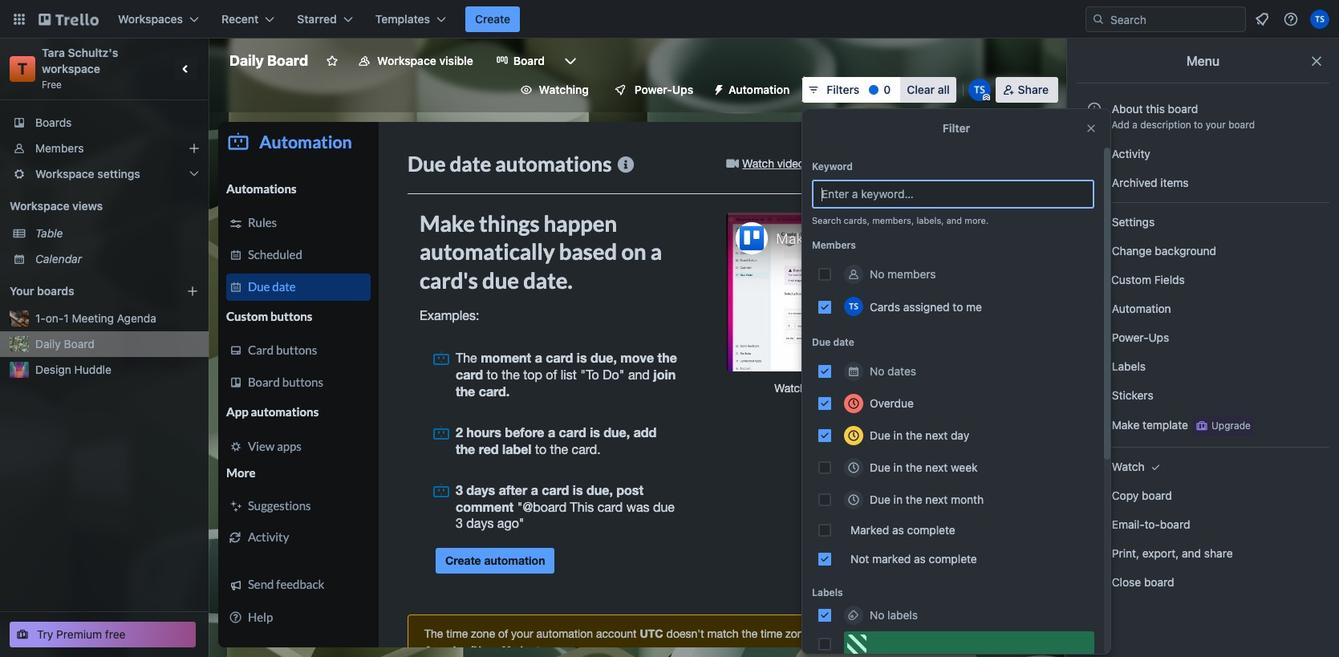 Task type: vqa. For each thing, say whether or not it's contained in the screenshot.
James Peterson (jamespeterson93) image
no



Task type: describe. For each thing, give the bounding box(es) containing it.
meeting
[[72, 311, 114, 325]]

back to home image
[[39, 6, 99, 32]]

template
[[1143, 418, 1189, 432]]

settings
[[1109, 215, 1155, 229]]

background
[[1155, 244, 1217, 258]]

print,
[[1112, 547, 1140, 560]]

design huddle
[[35, 363, 112, 376]]

to-
[[1145, 518, 1161, 531]]

close board
[[1109, 575, 1175, 589]]

try
[[37, 628, 53, 641]]

copy board link
[[1077, 483, 1330, 509]]

settings
[[97, 167, 140, 181]]

dates
[[888, 364, 917, 378]]

1 vertical spatial to
[[953, 300, 963, 313]]

cards assigned to me
[[870, 300, 982, 313]]

clear all
[[907, 83, 950, 96]]

free
[[42, 79, 62, 91]]

recent
[[222, 12, 259, 26]]

sm image for settings link
[[1087, 214, 1103, 230]]

boards link
[[0, 110, 209, 136]]

board up description
[[1168, 102, 1199, 116]]

Search field
[[1105, 7, 1246, 31]]

watch link
[[1077, 454, 1330, 480]]

the for week
[[906, 461, 923, 474]]

archived items
[[1109, 176, 1189, 189]]

Enter a keyword… text field
[[812, 180, 1095, 209]]

try premium free
[[37, 628, 126, 641]]

items
[[1161, 176, 1189, 189]]

workspace
[[42, 62, 100, 75]]

settings link
[[1077, 209, 1330, 235]]

table link
[[35, 226, 199, 242]]

boards
[[35, 116, 72, 129]]

1 vertical spatial as
[[914, 552, 926, 566]]

create button
[[466, 6, 520, 32]]

filters
[[827, 83, 860, 96]]

sm image for automation button
[[706, 77, 729, 100]]

activity
[[1109, 147, 1151, 161]]

free
[[105, 628, 126, 641]]

activity link
[[1077, 141, 1330, 167]]

in for due in the next week
[[894, 461, 903, 474]]

search
[[812, 215, 841, 226]]

stickers
[[1109, 388, 1154, 402]]

1 vertical spatial and
[[1182, 547, 1202, 560]]

board inside daily board "link"
[[64, 337, 94, 351]]

customize views image
[[563, 53, 579, 69]]

print, export, and share
[[1109, 547, 1233, 560]]

templates button
[[366, 6, 456, 32]]

design huddle link
[[35, 362, 199, 378]]

clear
[[907, 83, 935, 96]]

about
[[1112, 102, 1143, 116]]

1 vertical spatial complete
[[929, 552, 977, 566]]

share
[[1205, 547, 1233, 560]]

this member is an admin of this board. image
[[983, 94, 990, 101]]

views
[[72, 199, 103, 213]]

marked as complete
[[851, 523, 956, 537]]

share button
[[996, 77, 1059, 103]]

1-
[[35, 311, 46, 325]]

star or unstar board image
[[326, 55, 339, 67]]

board up "to-" at the bottom right of the page
[[1142, 489, 1172, 502]]

recent button
[[212, 6, 284, 32]]

daily board link
[[35, 336, 199, 352]]

visible
[[439, 54, 473, 67]]

power-ups inside button
[[635, 83, 694, 96]]

to inside about this board add a description to your board
[[1194, 119, 1204, 131]]

huddle
[[74, 363, 112, 376]]

daily board inside "link"
[[35, 337, 94, 351]]

filter
[[943, 121, 971, 135]]

due in the next day
[[870, 429, 970, 442]]

1 vertical spatial ups
[[1149, 331, 1170, 344]]

description
[[1141, 119, 1192, 131]]

t link
[[10, 56, 35, 82]]

templates
[[375, 12, 430, 26]]

calendar
[[35, 252, 82, 266]]

close board link
[[1077, 570, 1330, 596]]

0 vertical spatial as
[[893, 523, 904, 537]]

cards,
[[844, 215, 870, 226]]

stickers link
[[1077, 383, 1330, 409]]

0 horizontal spatial tara schultz (taraschultz7) image
[[844, 297, 864, 316]]

ups inside button
[[672, 83, 694, 96]]

your
[[10, 284, 34, 298]]

automation inside button
[[729, 83, 790, 96]]

sm image for archived items link
[[1087, 175, 1103, 191]]

clear all button
[[901, 77, 956, 103]]

0
[[884, 83, 891, 96]]

Board name text field
[[222, 48, 316, 74]]

members,
[[873, 215, 914, 226]]

open information menu image
[[1283, 11, 1299, 27]]

workspaces button
[[108, 6, 209, 32]]

fields
[[1155, 273, 1185, 287]]

tara schultz's workspace free
[[42, 46, 121, 91]]

export,
[[1143, 547, 1179, 560]]

starred
[[297, 12, 337, 26]]

the for month
[[906, 493, 923, 506]]

due for due date
[[812, 336, 831, 348]]

tara schultz (taraschultz7) image
[[1311, 10, 1330, 29]]

labels
[[888, 608, 918, 622]]

workspace settings button
[[0, 161, 209, 187]]

members
[[888, 267, 936, 281]]

in for due in the next month
[[894, 493, 903, 506]]

make template
[[1109, 418, 1189, 432]]



Task type: locate. For each thing, give the bounding box(es) containing it.
no up cards
[[870, 267, 885, 281]]

next left week
[[926, 461, 948, 474]]

0 horizontal spatial to
[[953, 300, 963, 313]]

to
[[1194, 119, 1204, 131], [953, 300, 963, 313]]

power-ups down custom fields
[[1109, 331, 1173, 344]]

workspace up workspace views
[[35, 167, 94, 181]]

1-on-1 meeting agenda link
[[35, 311, 199, 327]]

email-to-board link
[[1077, 512, 1330, 538]]

1 vertical spatial labels
[[812, 587, 843, 599]]

members down the boards
[[35, 141, 84, 155]]

0 horizontal spatial labels
[[812, 587, 843, 599]]

tara schultz (taraschultz7) image
[[969, 79, 991, 101], [844, 297, 864, 316]]

0 horizontal spatial automation
[[729, 83, 790, 96]]

no dates
[[870, 364, 917, 378]]

0 vertical spatial power-
[[635, 83, 672, 96]]

me
[[966, 300, 982, 313]]

0 horizontal spatial members
[[35, 141, 84, 155]]

2 the from the top
[[906, 461, 923, 474]]

labels
[[1109, 360, 1146, 373], [812, 587, 843, 599]]

sm image left archived
[[1087, 175, 1103, 191]]

0 horizontal spatial power-
[[635, 83, 672, 96]]

2 in from the top
[[894, 461, 903, 474]]

workspace for workspace visible
[[377, 54, 436, 67]]

1 horizontal spatial power-ups
[[1109, 331, 1173, 344]]

archived
[[1112, 176, 1158, 189]]

watching button
[[510, 77, 599, 103]]

1 vertical spatial power-ups
[[1109, 331, 1173, 344]]

starred button
[[288, 6, 363, 32]]

workspace for workspace settings
[[35, 167, 94, 181]]

board left star or unstar board image
[[267, 52, 308, 69]]

on-
[[46, 311, 64, 325]]

due for due in the next week
[[870, 461, 891, 474]]

the up due in the next week on the bottom of the page
[[906, 429, 923, 442]]

power- inside power-ups link
[[1112, 331, 1149, 344]]

power-ups link
[[1077, 325, 1330, 351]]

2 next from the top
[[926, 461, 948, 474]]

upgrade button
[[1193, 417, 1254, 436]]

cards
[[870, 300, 901, 313]]

0 vertical spatial power-ups
[[635, 83, 694, 96]]

0 vertical spatial automation
[[729, 83, 790, 96]]

2 vertical spatial the
[[906, 493, 923, 506]]

due date
[[812, 336, 855, 348]]

t
[[17, 59, 27, 78]]

0 vertical spatial no
[[870, 267, 885, 281]]

0 vertical spatial complete
[[907, 523, 956, 537]]

automation button
[[706, 77, 800, 103]]

0 notifications image
[[1253, 10, 1272, 29]]

no for no dates
[[870, 364, 885, 378]]

due for due in the next day
[[870, 429, 891, 442]]

close
[[1112, 575, 1142, 589]]

0 horizontal spatial and
[[947, 215, 962, 226]]

board right your in the right top of the page
[[1229, 119, 1255, 131]]

workspace views
[[10, 199, 103, 213]]

1 horizontal spatial power-
[[1112, 331, 1149, 344]]

workspace navigation collapse icon image
[[175, 58, 197, 80]]

1 no from the top
[[870, 267, 885, 281]]

archived items link
[[1077, 170, 1330, 196]]

in down due in the next day
[[894, 461, 903, 474]]

next for week
[[926, 461, 948, 474]]

boards
[[37, 284, 74, 298]]

not marked as complete
[[851, 552, 977, 566]]

board up print, export, and share
[[1160, 518, 1191, 531]]

table
[[35, 226, 63, 240]]

primary element
[[0, 0, 1340, 39]]

1 vertical spatial power-
[[1112, 331, 1149, 344]]

2 vertical spatial in
[[894, 493, 903, 506]]

add board image
[[186, 285, 199, 298]]

daily down recent dropdown button
[[230, 52, 264, 69]]

1 vertical spatial next
[[926, 461, 948, 474]]

and left share
[[1182, 547, 1202, 560]]

next for month
[[926, 493, 948, 506]]

2 vertical spatial no
[[870, 608, 885, 622]]

1 horizontal spatial ups
[[1149, 331, 1170, 344]]

1 horizontal spatial and
[[1182, 547, 1202, 560]]

workspace inside "button"
[[377, 54, 436, 67]]

1 vertical spatial daily board
[[35, 337, 94, 351]]

agenda
[[117, 311, 156, 325]]

daily inside "link"
[[35, 337, 61, 351]]

workspace inside popup button
[[35, 167, 94, 181]]

due down due in the next day
[[870, 461, 891, 474]]

due left the date
[[812, 336, 831, 348]]

keyword
[[812, 161, 853, 173]]

power- inside power-ups button
[[635, 83, 672, 96]]

3 no from the top
[[870, 608, 885, 622]]

due up marked
[[870, 493, 891, 506]]

the
[[906, 429, 923, 442], [906, 461, 923, 474], [906, 493, 923, 506]]

power- down primary element on the top of page
[[635, 83, 672, 96]]

print, export, and share link
[[1077, 541, 1330, 567]]

1 horizontal spatial tara schultz (taraschultz7) image
[[969, 79, 991, 101]]

change background link
[[1077, 238, 1330, 264]]

marked
[[873, 552, 911, 566]]

3 next from the top
[[926, 493, 948, 506]]

tara schultz (taraschultz7) image right 'all'
[[969, 79, 991, 101]]

your
[[1206, 119, 1226, 131]]

workspace visible button
[[348, 48, 483, 74]]

add
[[1112, 119, 1130, 131]]

board inside board name text box
[[267, 52, 308, 69]]

change
[[1112, 244, 1152, 258]]

complete down marked as complete
[[929, 552, 977, 566]]

due for due in the next month
[[870, 493, 891, 506]]

day
[[951, 429, 970, 442]]

0 vertical spatial to
[[1194, 119, 1204, 131]]

1 horizontal spatial members
[[812, 239, 856, 251]]

month
[[951, 493, 984, 506]]

custom fields
[[1112, 273, 1185, 287]]

1 horizontal spatial labels
[[1109, 360, 1146, 373]]

0 vertical spatial workspace
[[377, 54, 436, 67]]

1 next from the top
[[926, 429, 948, 442]]

1 vertical spatial no
[[870, 364, 885, 378]]

complete down due in the next month
[[907, 523, 956, 537]]

board inside board 'link'
[[514, 54, 545, 67]]

the up marked as complete
[[906, 493, 923, 506]]

sm image left settings
[[1087, 214, 1103, 230]]

0 horizontal spatial ups
[[672, 83, 694, 96]]

1 vertical spatial in
[[894, 461, 903, 474]]

next left month
[[926, 493, 948, 506]]

custom fields button
[[1077, 267, 1330, 293]]

as right marked
[[893, 523, 904, 537]]

0 vertical spatial members
[[35, 141, 84, 155]]

no labels
[[870, 608, 918, 622]]

search image
[[1092, 13, 1105, 26]]

your boards
[[10, 284, 74, 298]]

board down export,
[[1145, 575, 1175, 589]]

no left labels
[[870, 608, 885, 622]]

0 vertical spatial daily
[[230, 52, 264, 69]]

email-
[[1112, 518, 1145, 531]]

board up design huddle
[[64, 337, 94, 351]]

sm image up copy board
[[1148, 459, 1164, 475]]

power-ups button
[[603, 77, 703, 103]]

to left your in the right top of the page
[[1194, 119, 1204, 131]]

watch
[[1109, 460, 1148, 474]]

0 vertical spatial daily board
[[230, 52, 308, 69]]

watching
[[539, 83, 589, 96]]

1 vertical spatial tara schultz (taraschultz7) image
[[844, 297, 864, 316]]

2 horizontal spatial board
[[514, 54, 545, 67]]

in for due in the next day
[[894, 429, 903, 442]]

board
[[267, 52, 308, 69], [514, 54, 545, 67], [64, 337, 94, 351]]

next left day
[[926, 429, 948, 442]]

3 the from the top
[[906, 493, 923, 506]]

daily inside board name text box
[[230, 52, 264, 69]]

the for day
[[906, 429, 923, 442]]

change background
[[1109, 244, 1217, 258]]

workspace up table
[[10, 199, 69, 213]]

calendar link
[[35, 251, 199, 267]]

0 vertical spatial tara schultz (taraschultz7) image
[[969, 79, 991, 101]]

daily board down 1
[[35, 337, 94, 351]]

the down due in the next day
[[906, 461, 923, 474]]

overdue
[[870, 396, 914, 410]]

assigned
[[904, 300, 950, 313]]

as right the marked
[[914, 552, 926, 566]]

1 horizontal spatial daily
[[230, 52, 264, 69]]

power-ups down primary element on the top of page
[[635, 83, 694, 96]]

workspace for workspace views
[[10, 199, 69, 213]]

1 horizontal spatial to
[[1194, 119, 1204, 131]]

1 vertical spatial automation
[[1109, 302, 1172, 315]]

close popover image
[[1085, 122, 1098, 135]]

marked
[[851, 523, 890, 537]]

1-on-1 meeting agenda
[[35, 311, 156, 325]]

0 horizontal spatial board
[[64, 337, 94, 351]]

tara schultz (taraschultz7) image left cards
[[844, 297, 864, 316]]

no for no labels
[[870, 608, 885, 622]]

make
[[1112, 418, 1140, 432]]

0 horizontal spatial as
[[893, 523, 904, 537]]

2 no from the top
[[870, 364, 885, 378]]

next
[[926, 429, 948, 442], [926, 461, 948, 474], [926, 493, 948, 506]]

board
[[1168, 102, 1199, 116], [1229, 119, 1255, 131], [1142, 489, 1172, 502], [1160, 518, 1191, 531], [1145, 575, 1175, 589]]

email-to-board
[[1109, 518, 1191, 531]]

in up marked as complete
[[894, 493, 903, 506]]

0 vertical spatial ups
[[672, 83, 694, 96]]

ups left automation button
[[672, 83, 694, 96]]

0 horizontal spatial power-ups
[[635, 83, 694, 96]]

due in the next week
[[870, 461, 978, 474]]

1 vertical spatial daily
[[35, 337, 61, 351]]

0 vertical spatial the
[[906, 429, 923, 442]]

daily board down recent dropdown button
[[230, 52, 308, 69]]

workspace down templates popup button at the left top of the page
[[377, 54, 436, 67]]

1 vertical spatial workspace
[[35, 167, 94, 181]]

1 horizontal spatial as
[[914, 552, 926, 566]]

0 vertical spatial next
[[926, 429, 948, 442]]

1 vertical spatial the
[[906, 461, 923, 474]]

sm image inside watch link
[[1148, 459, 1164, 475]]

no for no members
[[870, 267, 885, 281]]

about this board add a description to your board
[[1112, 102, 1255, 131]]

0 vertical spatial in
[[894, 429, 903, 442]]

sm image inside settings link
[[1087, 214, 1103, 230]]

3 in from the top
[[894, 493, 903, 506]]

date
[[834, 336, 855, 348]]

1 horizontal spatial board
[[267, 52, 308, 69]]

sm image right power-ups button
[[706, 77, 729, 100]]

sm image inside archived items link
[[1087, 175, 1103, 191]]

custom
[[1112, 273, 1152, 287]]

workspace visible
[[377, 54, 473, 67]]

2 vertical spatial next
[[926, 493, 948, 506]]

a
[[1133, 119, 1138, 131]]

board up watching button on the left top of page
[[514, 54, 545, 67]]

daily board inside board name text box
[[230, 52, 308, 69]]

power- up stickers
[[1112, 331, 1149, 344]]

sm image
[[706, 77, 729, 100], [1087, 175, 1103, 191], [1087, 214, 1103, 230], [1148, 459, 1164, 475]]

schultz's
[[68, 46, 118, 59]]

and left more.
[[947, 215, 962, 226]]

due in the next month
[[870, 493, 984, 506]]

week
[[951, 461, 978, 474]]

due
[[812, 336, 831, 348], [870, 429, 891, 442], [870, 461, 891, 474], [870, 493, 891, 506]]

members
[[35, 141, 84, 155], [812, 239, 856, 251]]

daily up design
[[35, 337, 61, 351]]

0 horizontal spatial daily
[[35, 337, 61, 351]]

sm image inside automation button
[[706, 77, 729, 100]]

1 the from the top
[[906, 429, 923, 442]]

members down search
[[812, 239, 856, 251]]

automation link
[[1077, 296, 1330, 322]]

tara schultz's workspace link
[[42, 46, 121, 75]]

more.
[[965, 215, 989, 226]]

due down overdue
[[870, 429, 891, 442]]

1 in from the top
[[894, 429, 903, 442]]

ups down automation link at the top of page
[[1149, 331, 1170, 344]]

your boards with 3 items element
[[10, 282, 162, 301]]

0 vertical spatial labels
[[1109, 360, 1146, 373]]

color: green, title: none element
[[844, 632, 1095, 657]]

no left the dates
[[870, 364, 885, 378]]

2 vertical spatial workspace
[[10, 199, 69, 213]]

0 vertical spatial and
[[947, 215, 962, 226]]

this
[[1146, 102, 1165, 116]]

in down overdue
[[894, 429, 903, 442]]

1 vertical spatial members
[[812, 239, 856, 251]]

0 horizontal spatial daily board
[[35, 337, 94, 351]]

1 horizontal spatial daily board
[[230, 52, 308, 69]]

next for day
[[926, 429, 948, 442]]

1 horizontal spatial automation
[[1109, 302, 1172, 315]]

copy board
[[1109, 489, 1172, 502]]

to left me
[[953, 300, 963, 313]]

share
[[1018, 83, 1049, 96]]



